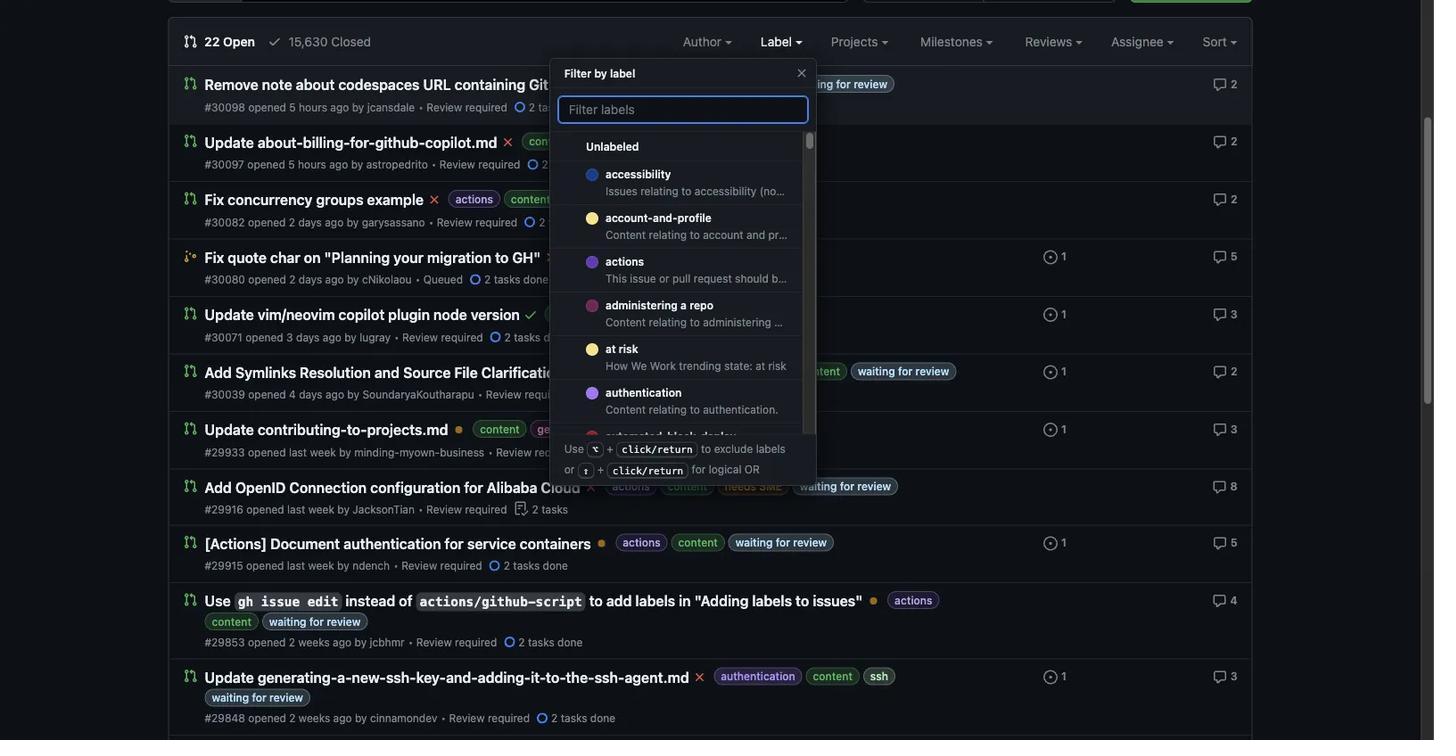 Task type: locate. For each thing, give the bounding box(es) containing it.
authentication up ndench
[[344, 535, 441, 552]]

2 vertical spatial authentication
[[721, 670, 795, 683]]

1 horizontal spatial risk
[[768, 360, 786, 372]]

#30097
[[205, 158, 244, 171]]

0 vertical spatial on
[[843, 185, 855, 198]]

comment image for remove note about codespaces url containing github handle
[[1213, 77, 1228, 92]]

5 link
[[1213, 248, 1238, 264], [1213, 535, 1238, 551]]

• review required down get
[[488, 446, 577, 458]]

3 update from the top
[[205, 421, 254, 438]]

1 vertical spatial and
[[375, 364, 400, 381]]

ssh- right it-
[[595, 669, 625, 686]]

account
[[703, 229, 743, 241]]

• for configuration
[[418, 504, 423, 516]]

1 for update vim/neovim copilot plugin node version
[[1061, 308, 1067, 320]]

reviews
[[1025, 34, 1076, 49]]

open pull request element for use
[[183, 592, 198, 607]]

copilot down this
[[609, 308, 645, 320]]

comment image for update contributing-to-projects.md
[[1213, 423, 1227, 437]]

content for account-and-profile content relating to account and profile.
[[605, 229, 646, 241]]

content up gh"
[[511, 193, 551, 205]]

about
[[296, 76, 335, 93]]

0 vertical spatial issue
[[630, 272, 656, 285]]

done down handle
[[568, 101, 593, 113]]

7 open pull request element from the top
[[183, 479, 198, 493]]

0 vertical spatial or
[[659, 272, 669, 285]]

2 content from the top
[[605, 316, 646, 329]]

0 horizontal spatial and
[[375, 364, 400, 381]]

4 open pull request element from the top
[[183, 306, 198, 321]]

• for and
[[478, 388, 483, 401]]

days for groups
[[298, 216, 322, 228]]

1 horizontal spatial use
[[564, 443, 584, 455]]

1 update from the top
[[205, 134, 254, 151]]

Issues search field
[[241, 0, 849, 3]]

issue inside use gh issue edit instead of actions/github-script to add labels in "adding labels to issues"
[[261, 595, 300, 610]]

1 weeks from the top
[[298, 636, 330, 648]]

garysassano link
[[362, 216, 425, 228]]

required down node at left
[[441, 331, 483, 343]]

• queued
[[415, 273, 463, 286]]

authentication
[[605, 387, 682, 399], [344, 535, 441, 552], [721, 670, 795, 683]]

waiting for review link for update vim/neovim copilot plugin node version
[[655, 305, 761, 323]]

1 horizontal spatial +
[[607, 443, 613, 455]]

opened down char
[[248, 273, 286, 286]]

update down "#29853"
[[205, 669, 254, 686]]

relating up the work
[[649, 316, 687, 329]]

issue
[[630, 272, 656, 285], [261, 595, 300, 610]]

opened for concurrency
[[248, 216, 286, 228]]

3 content from the top
[[605, 404, 646, 416]]

51 / 51 checks ok image
[[523, 308, 538, 322]]

1 vertical spatial open pull request image
[[183, 306, 198, 321]]

1 ssh- from the left
[[386, 669, 416, 686]]

1 2 link from the top
[[1213, 76, 1238, 92]]

opened down note
[[248, 101, 286, 113]]

use left gh
[[205, 593, 231, 610]]

5 1 from the top
[[1061, 537, 1067, 549]]

• review required down copilot.md
[[432, 158, 520, 171]]

actions link right 51 / 56 checks ok icon
[[616, 534, 668, 552]]

add for add openid connection configuration for alibaba cloud
[[205, 479, 232, 496]]

copilot link up issues
[[579, 133, 629, 150]]

0 horizontal spatial ssh-
[[386, 669, 416, 686]]

new-
[[352, 669, 386, 686]]

• down 53 / 54 checks ok icon
[[429, 216, 434, 228]]

7 open pull request image from the top
[[183, 593, 198, 607]]

1 3 link from the top
[[1213, 306, 1238, 322]]

1 horizontal spatial and-
[[653, 212, 677, 224]]

• for projects.md
[[488, 446, 493, 458]]

hours down billing-
[[298, 158, 326, 171]]

opened for symlinks
[[248, 388, 286, 401]]

waiting for review link for add symlinks resolution and source file clarification to sarif reports
[[851, 363, 957, 381]]

opened right "#29853"
[[248, 636, 286, 648]]

issue for actions
[[630, 272, 656, 285]]

15,630
[[289, 34, 328, 49]]

labels left in
[[636, 593, 675, 610]]

actions content
[[212, 594, 932, 628]]

open pull request image
[[183, 134, 198, 148], [183, 191, 198, 206], [183, 364, 198, 378], [183, 421, 198, 436], [183, 479, 198, 493], [183, 535, 198, 549], [183, 593, 198, 607], [183, 669, 198, 683]]

week down the document
[[308, 560, 334, 572]]

0 vertical spatial copilot link
[[579, 133, 629, 150]]

1 for update contributing-to-projects.md
[[1061, 423, 1067, 435]]

open pull request element for update generating-a-new-ssh-key-and-adding-it-to-the-ssh-agent.md
[[183, 669, 198, 683]]

accessibility up issues
[[605, 168, 671, 181]]

• for for-
[[432, 158, 437, 171]]

last up the document
[[287, 504, 305, 516]]

for
[[836, 78, 851, 90], [680, 135, 694, 148], [608, 193, 623, 205], [702, 308, 717, 320], [898, 365, 913, 378], [652, 423, 667, 435], [692, 464, 706, 476], [464, 479, 483, 496], [840, 480, 855, 493], [445, 535, 464, 552], [776, 537, 790, 549], [309, 615, 324, 628], [252, 692, 267, 704]]

• review required
[[419, 101, 507, 113], [432, 158, 520, 171], [429, 216, 518, 228], [394, 331, 483, 343], [478, 388, 567, 401], [488, 446, 577, 458], [418, 504, 507, 516], [393, 560, 482, 572], [408, 636, 497, 648], [441, 712, 530, 725]]

github
[[529, 76, 577, 93]]

54 / 60 checks ok image
[[693, 670, 707, 685]]

1 issue opened image from the top
[[1044, 250, 1058, 264]]

git pull request image
[[183, 34, 198, 49]]

contributing-
[[258, 421, 347, 438]]

3 1 link from the top
[[1044, 363, 1067, 379]]

issue right gh
[[261, 595, 300, 610]]

1 vertical spatial 4
[[1230, 594, 1238, 607]]

at
[[605, 343, 616, 355], [755, 360, 765, 372]]

0 horizontal spatial and-
[[446, 669, 478, 686]]

use inside use ⌥ + click/return to exclude labels or ⇧ + click/return for logical or
[[564, 443, 584, 455]]

open pull request image for fix concurrency groups example
[[183, 191, 198, 206]]

sme
[[759, 480, 782, 493]]

1 horizontal spatial on
[[843, 185, 855, 198]]

relating inside accessibility issues relating to accessibility (not necessarily on roadmap)
[[640, 185, 678, 198]]

fix up #30082
[[205, 191, 224, 208]]

administering down this
[[605, 299, 678, 312]]

content down repo.
[[801, 365, 840, 378]]

to left sarif
[[567, 364, 580, 381]]

done down automated-
[[637, 446, 663, 458]]

2 1 link from the top
[[1044, 306, 1067, 322]]

0 horizontal spatial at
[[605, 343, 616, 355]]

a left repo.
[[774, 316, 780, 329]]

2 issue opened image from the top
[[1044, 308, 1058, 322]]

github-
[[375, 134, 425, 151]]

review required link for configuration
[[426, 504, 507, 516]]

issue opened image for file
[[1044, 365, 1058, 379]]

1 vertical spatial last
[[287, 504, 305, 516]]

3 open pull request image from the top
[[183, 364, 198, 378]]

0 vertical spatial add
[[205, 364, 232, 381]]

1 for add symlinks resolution and source file clarification to sarif reports
[[1061, 365, 1067, 378]]

pull
[[672, 272, 691, 285]]

1 horizontal spatial 4
[[1230, 594, 1238, 607]]

0 vertical spatial administering
[[605, 299, 678, 312]]

or inside actions this issue or pull request should be reviewed by the docs actions team
[[659, 272, 669, 285]]

1 horizontal spatial ssh-
[[595, 669, 625, 686]]

0 vertical spatial 54 / 55 checks ok image
[[629, 78, 643, 92]]

0 horizontal spatial issue
[[261, 595, 300, 610]]

cinnamondev
[[370, 712, 437, 725]]

0 vertical spatial fix
[[205, 191, 224, 208]]

review for for
[[402, 560, 437, 572]]

update
[[205, 134, 254, 151], [205, 306, 254, 323], [205, 421, 254, 438], [205, 669, 254, 686]]

done for update about-billing-for-github-copilot.md
[[581, 158, 606, 171]]

3 for 3 link related to update vim/neovim copilot plugin node version
[[1231, 308, 1238, 320]]

issue opened image for your
[[1044, 250, 1058, 264]]

0 vertical spatial content
[[605, 229, 646, 241]]

content inside administering a repo content relating to administering a repo.
[[605, 316, 646, 329]]

• down configuration
[[418, 504, 423, 516]]

authentication inside the authentication content relating to authentication.
[[605, 387, 682, 399]]

None search field
[[168, 0, 1116, 3]]

1 link for update generating-a-new-ssh-key-and-adding-it-to-the-ssh-agent.md
[[1044, 669, 1067, 684]]

review required link up migration
[[437, 216, 518, 228]]

at up how
[[605, 343, 616, 355]]

5 issue opened image from the top
[[1044, 536, 1058, 551]]

to
[[681, 185, 691, 198], [690, 229, 700, 241], [495, 249, 509, 266], [690, 316, 700, 329], [567, 364, 580, 381], [690, 404, 700, 416], [701, 443, 711, 455], [589, 593, 603, 610], [796, 593, 809, 610]]

update vim/neovim copilot plugin node version link
[[205, 306, 520, 323]]

sort button
[[1203, 32, 1238, 51]]

opened
[[248, 101, 286, 113], [247, 158, 285, 171], [248, 216, 286, 228], [248, 273, 286, 286], [246, 331, 283, 343], [248, 388, 286, 401], [248, 446, 286, 458], [246, 504, 284, 516], [246, 560, 284, 572], [248, 636, 286, 648], [248, 712, 286, 725]]

agent.md
[[625, 669, 689, 686]]

1 vertical spatial and-
[[446, 669, 478, 686]]

for inside ssh waiting for review
[[252, 692, 267, 704]]

0 vertical spatial weeks
[[298, 636, 330, 648]]

0 vertical spatial last
[[289, 446, 307, 458]]

0 horizontal spatial on
[[304, 249, 321, 266]]

issue opened image for containers
[[1044, 536, 1058, 551]]

2 3 link from the top
[[1213, 421, 1238, 437]]

review for configuration
[[426, 504, 462, 516]]

0 vertical spatial 4
[[289, 388, 296, 401]]

+ right ⌥
[[607, 443, 613, 455]]

done for remove note about codespaces url containing github handle
[[568, 101, 593, 113]]

#29933
[[205, 446, 245, 458]]

for inside use ⌥ + click/return to exclude labels or ⇧ + click/return for logical or
[[692, 464, 706, 476]]

2 link for remove note about codespaces url containing github handle
[[1213, 76, 1238, 92]]

labels up or
[[756, 443, 786, 455]]

required down copilot.md
[[478, 158, 520, 171]]

comment image
[[1213, 77, 1228, 92], [1213, 308, 1227, 322], [1213, 365, 1228, 379], [1213, 423, 1227, 437], [1213, 536, 1227, 551]]

2 vertical spatial week
[[308, 560, 334, 572]]

open pull request element
[[183, 76, 198, 91], [183, 133, 198, 148], [183, 191, 198, 206], [183, 306, 198, 321], [183, 363, 198, 378], [183, 421, 198, 436], [183, 479, 198, 493], [183, 535, 198, 549], [183, 592, 198, 607], [183, 669, 198, 683]]

ago for groups
[[325, 216, 344, 228]]

clarification
[[481, 364, 563, 381]]

content inside the authentication content relating to authentication.
[[605, 404, 646, 416]]

2 open pull request element from the top
[[183, 133, 198, 148]]

4 update from the top
[[205, 669, 254, 686]]

• review required for new-
[[441, 712, 530, 725]]

content inside account-and-profile content relating to account and profile.
[[605, 229, 646, 241]]

4 1 link from the top
[[1044, 421, 1067, 437]]

and down lugray
[[375, 364, 400, 381]]

reviews button
[[1025, 32, 1083, 51]]

comment image inside 4 link
[[1213, 594, 1227, 608]]

review required link for for
[[402, 560, 482, 572]]

open pull request image for update generating-a-new-ssh-key-and-adding-it-to-the-ssh-agent.md
[[183, 669, 198, 683]]

0 horizontal spatial use
[[205, 593, 231, 610]]

opened up symlinks
[[246, 331, 283, 343]]

accessibility up profile
[[694, 185, 757, 198]]

ago for about
[[330, 101, 349, 113]]

open pull request image
[[183, 76, 198, 91], [183, 306, 198, 321]]

add up #30039
[[205, 364, 232, 381]]

required down clarification
[[525, 388, 567, 401]]

risk up we
[[619, 343, 638, 355]]

2 vertical spatial content
[[605, 404, 646, 416]]

content for content link left of close menu icon
[[739, 78, 778, 90]]

9 open pull request element from the top
[[183, 592, 198, 607]]

0 horizontal spatial authentication
[[344, 535, 441, 552]]

1 vertical spatial copilot link
[[602, 305, 652, 323]]

comment image inside 8 link
[[1213, 480, 1227, 494]]

1 horizontal spatial 54 / 55 checks ok image
[[629, 78, 643, 92]]

relating inside the authentication content relating to authentication.
[[649, 404, 687, 416]]

minding-myown-business link
[[354, 446, 484, 458]]

required down the "alibaba"
[[465, 504, 507, 516]]

and- inside account-and-profile content relating to account and profile.
[[653, 212, 677, 224]]

migration
[[427, 249, 492, 266]]

add for add symlinks resolution and source file clarification to sarif reports
[[205, 364, 232, 381]]

waiting for review link for [actions] document authentication for service containers
[[728, 534, 834, 552]]

by left "the"
[[836, 272, 848, 285]]

and
[[746, 229, 765, 241], [375, 364, 400, 381]]

8 open pull request image from the top
[[183, 669, 198, 683]]

1 link
[[1044, 248, 1067, 264], [1044, 306, 1067, 322], [1044, 363, 1067, 379], [1044, 421, 1067, 437], [1044, 535, 1067, 551], [1044, 669, 1067, 684]]

2 link
[[1213, 76, 1238, 92], [1213, 133, 1238, 149], [1213, 191, 1238, 207], [1213, 363, 1238, 379]]

1 1 from the top
[[1061, 250, 1067, 263]]

content link left close menu icon
[[732, 75, 786, 93]]

accessibility
[[605, 168, 671, 181], [694, 185, 757, 198]]

review for update contributing-to-projects.md
[[670, 423, 704, 435]]

0 vertical spatial and-
[[653, 212, 677, 224]]

done
[[568, 101, 593, 113], [581, 158, 606, 171], [578, 216, 603, 228], [523, 273, 549, 286], [544, 331, 569, 343], [627, 388, 652, 401], [637, 446, 663, 458], [543, 560, 568, 572], [558, 636, 583, 648], [590, 712, 616, 725]]

security
[[741, 365, 783, 378]]

1 vertical spatial issue
[[261, 595, 300, 610]]

relating up automated-block-deploy
[[649, 404, 687, 416]]

copilot link for update vim/neovim copilot plugin node version
[[602, 305, 652, 323]]

automated-block-deploy
[[605, 430, 736, 443]]

1 open pull request element from the top
[[183, 76, 198, 91]]

2 add from the top
[[205, 479, 232, 496]]

1 add from the top
[[205, 364, 232, 381]]

node
[[433, 306, 467, 323]]

fix right pull request in merge queue image
[[205, 249, 224, 266]]

review for example
[[437, 216, 472, 228]]

5 open pull request element from the top
[[183, 363, 198, 378]]

issues"
[[813, 593, 863, 610]]

1 vertical spatial week
[[308, 504, 334, 516]]

1 vertical spatial or
[[564, 464, 575, 476]]

#29853
[[205, 636, 245, 648]]

comment image
[[1213, 135, 1228, 149], [1213, 192, 1228, 207], [1213, 250, 1227, 264], [1213, 480, 1227, 494], [1213, 594, 1227, 608], [1213, 670, 1227, 684]]

1 for update generating-a-new-ssh-key-and-adding-it-to-the-ssh-agent.md
[[1061, 670, 1067, 683]]

2 tasks done for fix quote char on "planning your migration to gh"
[[484, 273, 549, 286]]

3
[[1231, 308, 1238, 320], [286, 331, 293, 343], [1231, 423, 1238, 435], [1231, 670, 1238, 683]]

issue down enterprise link
[[630, 272, 656, 285]]

0 horizontal spatial accessibility
[[605, 168, 671, 181]]

waiting for remove note about codespaces url containing github handle
[[796, 78, 833, 90]]

done down gh"
[[523, 273, 549, 286]]

content link left ssh link
[[806, 668, 860, 686]]

2 horizontal spatial authentication
[[721, 670, 795, 683]]

2 fix from the top
[[205, 249, 224, 266]]

#30082             opened 2 days ago by garysassano
[[205, 216, 425, 228]]

update about-billing-for-github-copilot.md link
[[205, 134, 497, 151]]

content for content link on top of in
[[678, 537, 718, 549]]

done for [actions] document authentication for service containers
[[543, 560, 568, 572]]

a left repo
[[680, 299, 687, 312]]

1 vertical spatial content
[[605, 316, 646, 329]]

0 vertical spatial 3 link
[[1213, 306, 1238, 322]]

required for containing
[[465, 101, 507, 113]]

8 open pull request element from the top
[[183, 535, 198, 549]]

2 tasks done
[[529, 101, 593, 113], [542, 158, 606, 171], [539, 216, 603, 228], [484, 273, 549, 286], [505, 331, 569, 343], [588, 388, 652, 401], [598, 446, 663, 458], [504, 560, 568, 572], [518, 636, 583, 648], [551, 712, 616, 725]]

1 fix from the top
[[205, 191, 224, 208]]

2 2 link from the top
[[1213, 133, 1238, 149]]

url
[[423, 76, 451, 93]]

1 open pull request image from the top
[[183, 134, 198, 148]]

1 horizontal spatial and
[[746, 229, 765, 241]]

account-
[[605, 212, 653, 224]]

enterprise
[[630, 250, 683, 263]]

update up the #30097 at the left of page
[[205, 134, 254, 151]]

1 vertical spatial +
[[597, 464, 604, 476]]

2 ssh- from the left
[[595, 669, 625, 686]]

10 open pull request element from the top
[[183, 669, 198, 683]]

1 horizontal spatial at
[[755, 360, 765, 372]]

6 1 from the top
[[1061, 670, 1067, 683]]

actions inside 'actions content'
[[895, 594, 932, 607]]

pull request in merge queue image
[[183, 249, 198, 263]]

required for copilot.md
[[478, 158, 520, 171]]

open pull request image for update contributing-to-projects.md
[[183, 421, 198, 436]]

1 vertical spatial hours
[[298, 158, 326, 171]]

ndench link
[[352, 560, 390, 572]]

5 1 link from the top
[[1044, 535, 1067, 551]]

waiting for add symlinks resolution and source file clarification to sarif reports
[[858, 365, 895, 378]]

roadmap)
[[858, 185, 907, 198]]

by left lugray link
[[344, 331, 357, 343]]

review up key- at bottom
[[416, 636, 452, 648]]

issue opened image
[[1044, 250, 1058, 264], [1044, 308, 1058, 322], [1044, 365, 1058, 379], [1044, 423, 1058, 437], [1044, 536, 1058, 551]]

or inside use ⌥ + click/return to exclude labels or ⇧ + click/return for logical or
[[564, 464, 575, 476]]

0 vertical spatial use
[[564, 443, 584, 455]]

get started
[[537, 423, 595, 435]]

to up profile
[[681, 185, 691, 198]]

0 vertical spatial authentication
[[605, 387, 682, 399]]

last
[[289, 446, 307, 458], [287, 504, 305, 516], [287, 560, 305, 572]]

done for update vim/neovim copilot plugin node version
[[544, 331, 569, 343]]

service
[[467, 535, 516, 552]]

2 weeks from the top
[[299, 712, 330, 725]]

content up automated-
[[605, 404, 646, 416]]

1 vertical spatial administering
[[703, 316, 771, 329]]

content for content link above this
[[573, 250, 612, 263]]

1 vertical spatial use
[[205, 593, 231, 610]]

code
[[713, 365, 738, 378]]

1 content from the top
[[605, 229, 646, 241]]

tasks for [actions] document authentication for service containers
[[513, 560, 540, 572]]

copilot for copilot.md
[[586, 135, 622, 148]]

1 vertical spatial authentication
[[344, 535, 441, 552]]

1 vertical spatial fix
[[205, 249, 224, 266]]

review required link up service
[[426, 504, 507, 516]]

1 vertical spatial 5 link
[[1213, 535, 1238, 551]]

review required link down copilot.md
[[440, 158, 520, 171]]

to inside the authentication content relating to authentication.
[[690, 404, 700, 416]]

0 horizontal spatial 54 / 55 checks ok image
[[501, 135, 515, 149]]

3 issue opened image from the top
[[1044, 365, 1058, 379]]

2 vertical spatial 3 link
[[1213, 669, 1238, 684]]

use down started
[[564, 443, 584, 455]]

#29933             opened last week by minding-myown-business
[[205, 446, 484, 458]]

review down url
[[427, 101, 462, 113]]

4 2 link from the top
[[1213, 363, 1238, 379]]

1 1 link from the top
[[1044, 248, 1067, 264]]

content up this
[[573, 250, 612, 263]]

projects
[[831, 34, 882, 49]]

opened down symlinks
[[248, 388, 286, 401]]

1 horizontal spatial a
[[774, 316, 780, 329]]

opened down openid
[[246, 504, 284, 516]]

open pull request element for add openid connection configuration for alibaba cloud
[[183, 479, 198, 493]]

• review required down node at left
[[394, 331, 483, 343]]

on up #30080             opened 2 days ago by cnikolaou
[[304, 249, 321, 266]]

review
[[427, 101, 462, 113], [440, 158, 475, 171], [437, 216, 472, 228], [402, 331, 438, 343], [486, 388, 522, 401], [496, 446, 532, 458], [426, 504, 462, 516], [402, 560, 437, 572], [416, 636, 452, 648], [449, 712, 485, 725]]

6 1 link from the top
[[1044, 669, 1067, 684]]

content right 13 / 47 checks ok image
[[480, 423, 520, 435]]

4 open pull request image from the top
[[183, 421, 198, 436]]

4 1 from the top
[[1061, 423, 1067, 435]]

6 open pull request element from the top
[[183, 421, 198, 436]]

fix
[[205, 191, 224, 208], [205, 249, 224, 266]]

to down profile
[[690, 229, 700, 241]]

required down service
[[440, 560, 482, 572]]

0 vertical spatial hours
[[299, 101, 327, 113]]

4
[[289, 388, 296, 401], [1230, 594, 1238, 607]]

1 vertical spatial on
[[304, 249, 321, 266]]

3 link
[[1213, 306, 1238, 322], [1213, 421, 1238, 437], [1213, 669, 1238, 684]]

relating right issues
[[640, 185, 678, 198]]

0 vertical spatial risk
[[619, 343, 638, 355]]

by inside actions this issue or pull request should be reviewed by the docs actions team
[[836, 272, 848, 285]]

review required link down node at left
[[402, 331, 483, 343]]

2 tasks done for [actions] document authentication for service containers
[[504, 560, 568, 572]]

3 link for update vim/neovim copilot plugin node version
[[1213, 306, 1238, 322]]

required down containing
[[465, 101, 507, 113]]

0 vertical spatial click/return
[[622, 444, 693, 455]]

Search all issues text field
[[241, 0, 849, 3]]

fix concurrency groups example
[[205, 191, 424, 208]]

done for fix quote char on "planning your migration to gh"
[[523, 273, 549, 286]]

risk
[[619, 343, 638, 355], [768, 360, 786, 372]]

1 horizontal spatial authentication
[[605, 387, 682, 399]]

open pull request image left remove on the left of the page
[[183, 76, 198, 91]]

waiting for review for update about-billing-for-github-copilot.md
[[640, 135, 731, 148]]

comment image inside 5 link
[[1213, 536, 1227, 551]]

0 horizontal spatial or
[[564, 464, 575, 476]]

5 open pull request image from the top
[[183, 479, 198, 493]]

by down the codespaces
[[352, 101, 364, 113]]

• review required for and
[[478, 388, 567, 401]]

0 vertical spatial open pull request image
[[183, 76, 198, 91]]

hours
[[299, 101, 327, 113], [298, 158, 326, 171]]

2 tasks done up it-
[[518, 636, 583, 648]]

0 horizontal spatial 4
[[289, 388, 296, 401]]

1 open pull request image from the top
[[183, 76, 198, 91]]

2 1 from the top
[[1061, 308, 1067, 320]]

1 vertical spatial add
[[205, 479, 232, 496]]

0 vertical spatial a
[[680, 299, 687, 312]]

review required link down clarification
[[486, 388, 567, 401]]

open
[[223, 34, 255, 49]]

1 horizontal spatial administering
[[703, 316, 771, 329]]

administering down repo
[[703, 316, 771, 329]]

waiting inside ssh waiting for review
[[212, 692, 249, 704]]

#30097             opened 5 hours ago by astropedrito
[[205, 158, 428, 171]]

#30082
[[205, 216, 245, 228]]

• review required up update generating-a-new-ssh-key-and-adding-it-to-the-ssh-agent.md link
[[408, 636, 497, 648]]

to inside account-and-profile content relating to account and profile.
[[690, 229, 700, 241]]

billing-
[[303, 134, 350, 151]]

ago down about
[[330, 101, 349, 113]]

13 / 47 checks ok image
[[452, 423, 466, 437]]

issue opened image
[[1044, 670, 1058, 684]]

2 vertical spatial last
[[287, 560, 305, 572]]

1 horizontal spatial accessibility
[[694, 185, 757, 198]]

#29916
[[205, 504, 243, 516]]

0 horizontal spatial to-
[[347, 421, 367, 438]]

2 open pull request image from the top
[[183, 306, 198, 321]]

• right lugray
[[394, 331, 399, 343]]

resolution
[[300, 364, 371, 381]]

1 vertical spatial risk
[[768, 360, 786, 372]]

days down resolution
[[299, 388, 323, 401]]

0 vertical spatial +
[[607, 443, 613, 455]]

6 open pull request image from the top
[[183, 535, 198, 549]]

15,630 closed link
[[267, 32, 371, 51]]

tasks for fix quote char on "planning your migration to gh"
[[494, 273, 520, 286]]

54 / 55 checks ok image right handle
[[629, 78, 643, 92]]

1 vertical spatial accessibility
[[694, 185, 757, 198]]

0 vertical spatial accessibility
[[605, 168, 671, 181]]

[actions] document authentication for service containers link
[[205, 535, 591, 552]]

22 open link
[[183, 32, 255, 51]]

content for content link under repo.
[[801, 365, 840, 378]]

tasks for update contributing-to-projects.md
[[608, 446, 634, 458]]

3 2 link from the top
[[1213, 191, 1238, 207]]

1 vertical spatial to-
[[546, 669, 566, 686]]

• review required for codespaces
[[419, 101, 507, 113]]

3 3 link from the top
[[1213, 669, 1238, 684]]

by
[[594, 67, 607, 79], [352, 101, 364, 113], [351, 158, 363, 171], [347, 216, 359, 228], [836, 272, 848, 285], [347, 273, 359, 286], [344, 331, 357, 343], [347, 388, 359, 401], [339, 446, 351, 458], [337, 504, 350, 516], [337, 560, 349, 572], [355, 636, 367, 648], [355, 712, 367, 725]]

0 vertical spatial week
[[310, 446, 336, 458]]

1 vertical spatial 3 link
[[1213, 421, 1238, 437]]

0 horizontal spatial administering
[[605, 299, 678, 312]]

administering
[[605, 299, 678, 312], [703, 316, 771, 329]]

issue inside actions this issue or pull request should be reviewed by the docs actions team
[[630, 272, 656, 285]]

actions link for fix concurrency groups example
[[448, 190, 500, 208]]

2 update from the top
[[205, 306, 254, 323]]

to inside use ⌥ + click/return to exclude labels or ⇧ + click/return for logical or
[[701, 443, 711, 455]]

unlabeled
[[586, 140, 639, 153]]

3 1 from the top
[[1061, 365, 1067, 378]]

2 link for fix concurrency groups example
[[1213, 191, 1238, 207]]

last for contributing-
[[289, 446, 307, 458]]

• review required down the [actions] document authentication for service containers link
[[393, 560, 482, 572]]

2 open pull request image from the top
[[183, 191, 198, 206]]

1 horizontal spatial or
[[659, 272, 669, 285]]

review for remove note about codespaces url containing github handle
[[854, 78, 888, 90]]

waiting for fix concurrency groups example
[[568, 193, 606, 205]]

3 open pull request element from the top
[[183, 191, 198, 206]]

actions link for add openid connection configuration for alibaba cloud
[[605, 478, 657, 496]]

and-
[[653, 212, 677, 224], [446, 669, 478, 686]]

reports
[[628, 364, 681, 381]]

or left "⇧"
[[564, 464, 575, 476]]

projects.md
[[367, 421, 448, 438]]

review required link down the [actions] document authentication for service containers link
[[402, 560, 482, 572]]

actions right 41 / 46 checks ok icon
[[895, 594, 932, 607]]

54 / 55 checks ok image
[[629, 78, 643, 92], [501, 135, 515, 149]]

1 horizontal spatial issue
[[630, 272, 656, 285]]

open pull request image for add symlinks resolution and source file clarification to sarif reports
[[183, 364, 198, 378]]

0 vertical spatial 5 link
[[1213, 248, 1238, 264]]

0 vertical spatial and
[[746, 229, 765, 241]]

1 vertical spatial 54 / 55 checks ok image
[[501, 135, 515, 149]]

4 issue opened image from the top
[[1044, 423, 1058, 437]]

2 tasks done for update vim/neovim copilot plugin node version
[[505, 331, 569, 343]]

review for and
[[486, 388, 522, 401]]

for-
[[350, 134, 375, 151]]

request
[[694, 272, 732, 285]]

done down reports on the left of page
[[627, 388, 652, 401]]

15,630 closed
[[285, 34, 371, 49]]

1 vertical spatial weeks
[[299, 712, 330, 725]]

open pull request element for update about-billing-for-github-copilot.md
[[183, 133, 198, 148]]

content
[[605, 229, 646, 241], [605, 316, 646, 329], [605, 404, 646, 416]]

• review required up migration
[[429, 216, 518, 228]]

0 vertical spatial to-
[[347, 421, 367, 438]]

done down unlabeled
[[581, 158, 606, 171]]

char
[[270, 249, 300, 266]]



Task type: vqa. For each thing, say whether or not it's contained in the screenshot.
[Actions] Document authentication for service containers 1
yes



Task type: describe. For each thing, give the bounding box(es) containing it.
actions right 53 / 54 checks ok icon
[[456, 193, 493, 205]]

authentication link
[[714, 668, 803, 686]]

cloud
[[541, 479, 580, 496]]

• for plugin
[[394, 331, 399, 343]]

waiting for review for fix concurrency groups example
[[568, 193, 660, 205]]

actions this issue or pull request should be reviewed by the docs actions team
[[605, 256, 962, 285]]

instead
[[346, 593, 395, 610]]

required up gh"
[[475, 216, 518, 228]]

51 / 56 checks ok image
[[595, 537, 609, 551]]

0 horizontal spatial risk
[[619, 343, 638, 355]]

copilot.md
[[425, 134, 497, 151]]

by down 'groups'
[[347, 216, 359, 228]]

review required link for plugin
[[402, 331, 483, 343]]

close menu image
[[795, 66, 809, 80]]

content link right 13 / 47 checks ok image
[[473, 420, 527, 438]]

queued
[[423, 273, 463, 286]]

authentication for authentication content relating to authentication.
[[605, 387, 682, 399]]

remove note about codespaces url containing github handle link
[[205, 76, 626, 93]]

codespaces link
[[650, 75, 728, 93]]

53 / 54 checks ok image
[[427, 193, 441, 207]]

logical
[[709, 464, 742, 476]]

profile
[[677, 212, 711, 224]]

file
[[454, 364, 478, 381]]

week for to-
[[310, 446, 336, 458]]

labels right "adding
[[752, 593, 792, 610]]

in
[[679, 593, 691, 610]]

⇧
[[583, 465, 589, 476]]

issue element
[[863, 0, 1116, 3]]

required for key-
[[488, 712, 530, 725]]

code security link
[[706, 363, 790, 381]]

opened for vim/neovim
[[246, 331, 283, 343]]

repo
[[689, 299, 713, 312]]

be
[[772, 272, 784, 285]]

• review required for configuration
[[418, 504, 507, 516]]

review required link for new-
[[449, 712, 530, 725]]

openid
[[235, 479, 286, 496]]

content link right 51 / 51 checks ok icon
[[545, 305, 599, 323]]

opened for about-
[[247, 158, 285, 171]]

issue opened image for version
[[1044, 308, 1058, 322]]

days for resolution
[[299, 388, 323, 401]]

• review required for projects.md
[[488, 446, 577, 458]]

garysassano
[[362, 216, 425, 228]]

1 horizontal spatial to-
[[546, 669, 566, 686]]

minding-
[[354, 446, 400, 458]]

"planning
[[324, 249, 390, 266]]

41 / 41 checks ok image
[[684, 365, 699, 380]]

by left ndench
[[337, 560, 349, 572]]

cnikolaou
[[362, 273, 412, 286]]

repo.
[[783, 316, 809, 329]]

done for update generating-a-new-ssh-key-and-adding-it-to-the-ssh-agent.md
[[590, 712, 616, 725]]

tasks for add openid connection configuration for alibaba cloud
[[542, 504, 568, 516]]

review required link for codespaces
[[427, 101, 507, 113]]

done down 'actions content' on the bottom of the page
[[558, 636, 583, 648]]

waiting for review for update vim/neovim copilot plugin node version
[[662, 308, 754, 320]]

key-
[[416, 669, 446, 686]]

open pull request image for use
[[183, 593, 198, 607]]

source
[[403, 364, 451, 381]]

required down actions/github-
[[455, 636, 497, 648]]

astropedrito link
[[366, 158, 428, 171]]

review required link for for-
[[440, 158, 520, 171]]

content link up gh"
[[504, 190, 558, 208]]

needs sme link
[[718, 478, 789, 496]]

jcbhmr link
[[370, 636, 405, 648]]

version
[[471, 306, 520, 323]]

plugin
[[388, 306, 430, 323]]

update for update about-billing-for-github-copilot.md
[[205, 134, 254, 151]]

content link up this
[[565, 248, 619, 266]]

at risk how we work trending state: at risk
[[605, 343, 786, 372]]

update for update contributing-to-projects.md
[[205, 421, 254, 438]]

trending
[[679, 360, 721, 372]]

waiting for review for remove note about codespaces url containing github handle
[[796, 78, 888, 90]]

issue for use
[[261, 595, 300, 610]]

"adding
[[695, 593, 749, 610]]

⌥
[[592, 444, 598, 455]]

remove
[[205, 76, 259, 93]]

to left gh"
[[495, 249, 509, 266]]

1 vertical spatial click/return
[[613, 465, 683, 476]]

content link up in
[[671, 534, 725, 552]]

add symlinks resolution and source file clarification to sarif reports link
[[205, 364, 681, 381]]

soundaryakoutharapu link
[[362, 388, 474, 401]]

1 for [actions] document authentication for service containers
[[1061, 537, 1067, 549]]

milestones
[[921, 34, 986, 49]]

by down resolution
[[347, 388, 359, 401]]

last for openid
[[287, 504, 305, 516]]

to left issues"
[[796, 593, 809, 610]]

required for file
[[525, 388, 567, 401]]

review inside ssh waiting for review
[[269, 692, 303, 704]]

pull request in merge queue element
[[183, 248, 198, 263]]

content for content link over gh"
[[511, 193, 551, 205]]

review for add symlinks resolution and source file clarification to sarif reports
[[916, 365, 949, 378]]

of
[[399, 593, 413, 610]]

edit
[[308, 595, 339, 610]]

state:
[[724, 360, 752, 372]]

hours for about
[[299, 101, 327, 113]]

team
[[937, 272, 962, 285]]

actions up this
[[605, 256, 644, 268]]

#30039             opened 4 days ago by soundaryakoutharapu
[[205, 388, 474, 401]]

open pull request element for [actions] document authentication for service containers
[[183, 535, 198, 549]]

we
[[631, 360, 647, 372]]

profile.
[[768, 229, 803, 241]]

ssh link
[[863, 668, 895, 686]]

#30098
[[205, 101, 245, 113]]

by down new-
[[355, 712, 367, 725]]

2 tasks done for update about-billing-for-github-copilot.md
[[542, 158, 606, 171]]

comment image for 8 link at bottom
[[1213, 480, 1227, 494]]

content for content link underneath github
[[529, 135, 569, 148]]

ago for a-
[[333, 712, 352, 725]]

copilot link for update about-billing-for-github-copilot.md
[[579, 133, 629, 150]]

ago for char
[[325, 273, 344, 286]]

check image
[[267, 34, 282, 49]]

#29915
[[205, 560, 243, 572]]

#29848
[[205, 712, 245, 725]]

opened for quote
[[248, 273, 286, 286]]

last for document
[[287, 560, 305, 572]]

0 horizontal spatial +
[[597, 464, 604, 476]]

required down get
[[535, 446, 577, 458]]

41 / 46 checks ok image
[[866, 594, 881, 608]]

54 / 55 checks ok image for remove note about codespaces url containing github handle
[[629, 78, 643, 92]]

authentication content relating to authentication.
[[605, 387, 778, 416]]

jcansdale
[[367, 101, 415, 113]]

• right jcbhmr
[[408, 636, 413, 648]]

review for new-
[[449, 712, 485, 725]]

update for update generating-a-new-ssh-key-and-adding-it-to-the-ssh-agent.md
[[205, 669, 254, 686]]

55 / 56 checks ok image
[[544, 250, 559, 264]]

relating inside administering a repo content relating to administering a repo.
[[649, 316, 687, 329]]

waiting for update contributing-to-projects.md
[[612, 423, 649, 435]]

• for codespaces
[[419, 101, 424, 113]]

to inside accessibility issues relating to accessibility (not necessarily on roadmap)
[[681, 185, 691, 198]]

jacksontian link
[[353, 504, 415, 516]]

comment image for 2 link corresponding to fix concurrency groups example
[[1213, 192, 1228, 207]]

content for content link below use ⌥ + click/return to exclude labels or ⇧ + click/return for logical or at the bottom of page
[[668, 480, 707, 493]]

fix quote char on "planning your migration to gh" link
[[205, 249, 541, 266]]

content inside 'actions content'
[[212, 615, 252, 628]]

use for to
[[564, 443, 584, 455]]

your
[[394, 249, 424, 266]]

filter by label
[[564, 67, 635, 79]]

connection
[[289, 479, 367, 496]]

fix quote char on "planning your migration to gh"
[[205, 249, 541, 266]]

• review required for plugin
[[394, 331, 483, 343]]

adding-
[[478, 669, 531, 686]]

opened for generating-
[[248, 712, 286, 725]]

3 link for update generating-a-new-ssh-key-and-adding-it-to-the-ssh-agent.md
[[1213, 669, 1238, 684]]

0 vertical spatial at
[[605, 343, 616, 355]]

0 horizontal spatial a
[[680, 299, 687, 312]]

opened for openid
[[246, 504, 284, 516]]

54 / 61 checks ok image
[[584, 480, 598, 495]]

#30080
[[205, 273, 245, 286]]

Filter labels text field
[[557, 95, 809, 124]]

#29853             opened 2 weeks ago by jcbhmr
[[205, 636, 405, 648]]

checklist image
[[514, 502, 529, 516]]

ssh
[[870, 670, 888, 683]]

administering a repo content relating to administering a repo.
[[605, 299, 809, 329]]

review for for-
[[440, 158, 475, 171]]

review for fix concurrency groups example
[[626, 193, 660, 205]]

2 tasks done down sarif
[[588, 388, 652, 401]]

soundaryakoutharapu
[[362, 388, 474, 401]]

issues
[[605, 185, 637, 198]]

review required link up update generating-a-new-ssh-key-and-adding-it-to-the-ssh-agent.md at the left
[[416, 636, 497, 648]]

to inside administering a repo content relating to administering a repo.
[[690, 316, 700, 329]]

#30080             opened 2 days ago by cnikolaou
[[205, 273, 412, 286]]

3 for 3 link related to update generating-a-new-ssh-key-and-adding-it-to-the-ssh-agent.md
[[1231, 670, 1238, 683]]

waiting for review link for fix concurrency groups example
[[561, 190, 667, 208]]

content link down github
[[522, 133, 576, 150]]

1 5 link from the top
[[1213, 248, 1238, 264]]

• for on
[[415, 273, 420, 286]]

[actions] document authentication for service containers
[[205, 535, 591, 552]]

week for authentication
[[308, 560, 334, 572]]

on inside accessibility issues relating to accessibility (not necessarily on roadmap)
[[843, 185, 855, 198]]

copilot up lugray
[[338, 306, 385, 323]]

to left add
[[589, 593, 603, 610]]

1 vertical spatial a
[[774, 316, 780, 329]]

2 5 link from the top
[[1213, 535, 1238, 551]]

#29915             opened last week by ndench
[[205, 560, 390, 572]]

open pull request image for [actions] document authentication for service containers
[[183, 535, 198, 549]]

business
[[440, 446, 484, 458]]

needs
[[725, 480, 756, 493]]

waiting for review link for update contributing-to-projects.md
[[605, 420, 711, 438]]

labels inside use ⌥ + click/return to exclude labels or ⇧ + click/return for logical or
[[756, 443, 786, 455]]

1 vertical spatial at
[[755, 360, 765, 372]]

1 link for update vim/neovim copilot plugin node version
[[1044, 306, 1067, 322]]

by down "planning
[[347, 273, 359, 286]]

2 tasks
[[532, 504, 568, 516]]

8
[[1230, 480, 1238, 493]]

tasks for update vim/neovim copilot plugin node version
[[514, 331, 541, 343]]

should
[[735, 272, 769, 285]]

or
[[745, 464, 760, 476]]

#30071             opened 3 days ago by lugray
[[205, 331, 391, 343]]

content link down repo.
[[793, 363, 847, 381]]

by left the label on the top left of the page
[[594, 67, 607, 79]]

fix concurrency groups example link
[[205, 191, 424, 208]]

content link up "#29853"
[[205, 613, 259, 631]]

2 tasks done for remove note about codespaces url containing github handle
[[529, 101, 593, 113]]

#29916             opened last week by jacksontian
[[205, 504, 415, 516]]

hours for billing-
[[298, 158, 326, 171]]

tasks for update about-billing-for-github-copilot.md
[[551, 158, 578, 171]]

actions right 54 / 61 checks ok image
[[612, 480, 650, 493]]

waiting for review for [actions] document authentication for service containers
[[736, 537, 827, 549]]

author button
[[683, 32, 732, 51]]

content link down use ⌥ + click/return to exclude labels or ⇧ + click/return for logical or at the bottom of page
[[660, 478, 714, 496]]

open pull request element for add symlinks resolution and source file clarification to sarif reports
[[183, 363, 198, 378]]

review for [actions] document authentication for service containers
[[793, 537, 827, 549]]

actions right 51 / 56 checks ok icon
[[623, 537, 661, 549]]

copilot for version
[[609, 308, 645, 320]]

comment image for 2 link related to update about-billing-for-github-copilot.md
[[1213, 135, 1228, 149]]

by left jcbhmr
[[355, 636, 367, 648]]

by down update contributing-to-projects.md
[[339, 446, 351, 458]]

astropedrito
[[366, 158, 428, 171]]

configuration
[[370, 479, 461, 496]]

symlinks
[[235, 364, 296, 381]]

update contributing-to-projects.md link
[[205, 421, 448, 438]]

use gh issue edit instead of actions/github-script to add labels in "adding labels to issues"
[[205, 593, 863, 610]]

and inside account-and-profile content relating to account and profile.
[[746, 229, 765, 241]]

code security
[[713, 365, 783, 378]]

by down connection at bottom left
[[337, 504, 350, 516]]

relating inside account-and-profile content relating to account and profile.
[[649, 229, 687, 241]]

it-
[[531, 669, 546, 686]]

review for codespaces
[[427, 101, 462, 113]]

needs sme
[[725, 480, 782, 493]]

ago up a-
[[333, 636, 352, 648]]

vim/neovim
[[258, 306, 335, 323]]

by down for-
[[351, 158, 363, 171]]

• review required for for
[[393, 560, 482, 572]]

1 for fix quote char on "planning your migration to gh"
[[1061, 250, 1067, 263]]

actions link right 41 / 46 checks ok icon
[[888, 592, 940, 609]]

actions right docs
[[898, 272, 934, 285]]



